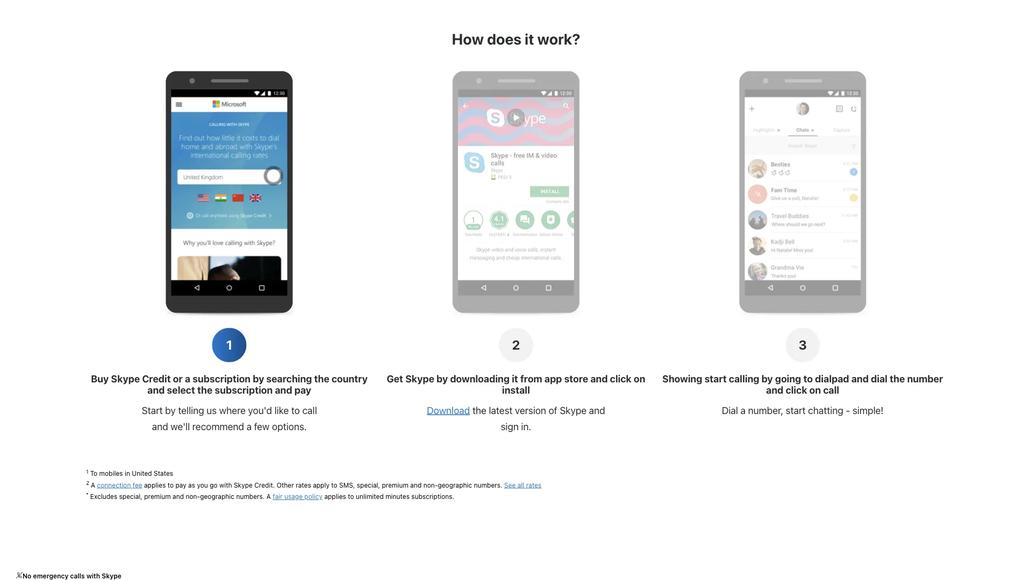 Task type: describe. For each thing, give the bounding box(es) containing it.
1 horizontal spatial numbers.
[[474, 482, 503, 489]]

where
[[219, 405, 246, 416]]

from
[[521, 373, 543, 385]]

get
[[387, 373, 403, 385]]

start by telling us where you'd like to call and we'll recommend a few options.
[[142, 405, 317, 433]]

subscription up where
[[215, 385, 273, 396]]

get skype by downloading it from app store and click on install
[[387, 373, 646, 396]]

to left sms,
[[331, 482, 338, 489]]

in
[[125, 470, 130, 478]]

to inside showing start calling by going to dialpad and dial the number and click on call
[[804, 373, 813, 385]]

see all rates button
[[504, 482, 542, 489]]

few
[[254, 421, 270, 433]]

0 vertical spatial non-
[[424, 482, 438, 489]]

no emergency calls with skype
[[23, 573, 121, 581]]

dial
[[871, 373, 888, 385]]

with inside 1 to mobiles in united states 2 a connection fee applies to pay as you go with skype credit. other rates apply to sms, special, premium and non-geographic numbers. see all rates * excludes special, premium and non-geographic numbers. a fair usage policy applies to unlimited minutes subscriptions.
[[219, 482, 232, 489]]

start inside showing start calling by going to dialpad and dial the number and click on call
[[705, 373, 727, 385]]

0 vertical spatial 2
[[512, 338, 520, 353]]

1 horizontal spatial a
[[267, 493, 271, 501]]

does
[[487, 30, 522, 48]]

and inside start by telling us where you'd like to call and we'll recommend a few options.
[[152, 421, 168, 433]]

a inside buy skype credit or a subscription by searching the country and select the subscription and pay
[[185, 373, 190, 385]]

connection
[[97, 482, 131, 489]]

in.
[[521, 421, 532, 433]]

call inside showing start calling by going to dialpad and dial the number and click on call
[[824, 385, 840, 396]]

the left country
[[314, 373, 330, 385]]

no
[[23, 573, 31, 581]]

0 horizontal spatial geographic
[[200, 493, 235, 501]]

and down the states
[[173, 493, 184, 501]]

how
[[452, 30, 484, 48]]

downloading
[[450, 373, 510, 385]]

fair usage policy link
[[273, 493, 323, 501]]

see
[[504, 482, 516, 489]]

2 rates from the left
[[526, 482, 542, 489]]

0 vertical spatial special,
[[357, 482, 380, 489]]

going
[[776, 373, 802, 385]]

work?
[[538, 30, 581, 48]]

recommend
[[192, 421, 244, 433]]

and up subscriptions.
[[411, 482, 422, 489]]

searching
[[267, 373, 312, 385]]

simple!
[[853, 405, 884, 416]]

by inside showing start calling by going to dialpad and dial the number and click on call
[[762, 373, 773, 385]]

on inside get skype by downloading it from app store and click on install
[[634, 373, 646, 385]]

chatting
[[809, 405, 844, 416]]

dial
[[722, 405, 738, 416]]

skype inside download the latest version of skype and sign in.
[[560, 405, 587, 416]]

skype inside buy skype credit or a subscription by searching the country and select the subscription and pay
[[111, 373, 140, 385]]

showing start calling by going to dialpad and dial the number and click on call image
[[745, 90, 861, 296]]

1 for 1
[[226, 338, 233, 353]]

fair
[[273, 493, 283, 501]]

0 horizontal spatial numbers.
[[236, 493, 265, 501]]

sign
[[501, 421, 519, 433]]

0 horizontal spatial a
[[91, 482, 95, 489]]

1 rates from the left
[[296, 482, 311, 489]]

go
[[210, 482, 218, 489]]

skype inside 1 to mobiles in united states 2 a connection fee applies to pay as you go with skype credit. other rates apply to sms, special, premium and non-geographic numbers. see all rates * excludes special, premium and non-geographic numbers. a fair usage policy applies to unlimited minutes subscriptions.
[[234, 482, 253, 489]]

on inside showing start calling by going to dialpad and dial the number and click on call
[[810, 385, 821, 396]]

start
[[142, 405, 163, 416]]

0 vertical spatial geographic
[[438, 482, 472, 489]]

click inside showing start calling by going to dialpad and dial the number and click on call
[[786, 385, 808, 396]]

minutes
[[386, 493, 410, 501]]

calls
[[70, 573, 85, 581]]

all
[[518, 482, 525, 489]]

get skype by downloading it from app store and click on install image
[[458, 90, 574, 296]]

calling
[[729, 373, 760, 385]]

and inside download the latest version of skype and sign in.
[[589, 405, 606, 416]]

mobiles
[[99, 470, 123, 478]]

to down the states
[[168, 482, 174, 489]]

subscriptions.
[[412, 493, 455, 501]]

1 to mobiles in united states 2 a connection fee applies to pay as you go with skype credit. other rates apply to sms, special, premium and non-geographic numbers. see all rates * excludes special, premium and non-geographic numbers. a fair usage policy applies to unlimited minutes subscriptions.
[[86, 469, 542, 501]]

the inside showing start calling by going to dialpad and dial the number and click on call
[[890, 373, 905, 385]]

telling
[[178, 405, 204, 416]]

number,
[[748, 405, 784, 416]]

0 horizontal spatial applies
[[144, 482, 166, 489]]

by inside get skype by downloading it from app store and click on install
[[437, 373, 448, 385]]

0 vertical spatial premium
[[382, 482, 409, 489]]

to down sms,
[[348, 493, 354, 501]]

and left 'dial'
[[852, 373, 869, 385]]

1 horizontal spatial start
[[786, 405, 806, 416]]

united
[[132, 470, 152, 478]]

fee
[[133, 482, 142, 489]]

the inside download the latest version of skype and sign in.
[[473, 405, 487, 416]]

0 vertical spatial it
[[525, 30, 534, 48]]

-
[[846, 405, 851, 416]]



Task type: locate. For each thing, give the bounding box(es) containing it.
and inside get skype by downloading it from app store and click on install
[[591, 373, 608, 385]]

special, up the unlimited
[[357, 482, 380, 489]]

you'd
[[248, 405, 272, 416]]

and up like
[[275, 385, 292, 396]]

1 horizontal spatial geographic
[[438, 482, 472, 489]]

numbers. left see
[[474, 482, 503, 489]]

1 horizontal spatial call
[[824, 385, 840, 396]]

0 horizontal spatial with
[[87, 573, 100, 581]]

a
[[185, 373, 190, 385], [741, 405, 746, 416], [247, 421, 252, 433]]

0 horizontal spatial special,
[[119, 493, 142, 501]]

1 for 1 to mobiles in united states 2 a connection fee applies to pay as you go with skype credit. other rates apply to sms, special, premium and non-geographic numbers. see all rates * excludes special, premium and non-geographic numbers. a fair usage policy applies to unlimited minutes subscriptions.
[[86, 469, 89, 475]]

the
[[314, 373, 330, 385], [890, 373, 905, 385], [197, 385, 213, 396], [473, 405, 487, 416]]

with right calls at the bottom left
[[87, 573, 100, 581]]

and right of
[[589, 405, 606, 416]]

2 up *
[[86, 481, 89, 487]]

0 horizontal spatial rates
[[296, 482, 311, 489]]

geographic up subscriptions.
[[438, 482, 472, 489]]

install
[[502, 385, 530, 396]]

app
[[545, 373, 562, 385]]

premium up minutes
[[382, 482, 409, 489]]

pay up "options."
[[295, 385, 311, 396]]

buy skype credit or a subscription by searching the country and select the subscription and pay
[[91, 373, 368, 396]]

1 up buy skype credit or a subscription by searching the country and select the subscription and pay
[[226, 338, 233, 353]]

or
[[173, 373, 183, 385]]

1 vertical spatial with
[[87, 573, 100, 581]]

1 horizontal spatial click
[[786, 385, 808, 396]]

a down to
[[91, 482, 95, 489]]

non- up subscriptions.
[[424, 482, 438, 489]]

click up "dial a number, start chatting - simple!"
[[786, 385, 808, 396]]

by up the download on the left bottom
[[437, 373, 448, 385]]

1 vertical spatial special,
[[119, 493, 142, 501]]

geographic down go
[[200, 493, 235, 501]]

to right going
[[804, 373, 813, 385]]

1 vertical spatial numbers.
[[236, 493, 265, 501]]

skype right of
[[560, 405, 587, 416]]

download the latest version of skype and sign in.
[[427, 405, 606, 433]]

to
[[90, 470, 97, 478]]

a inside start by telling us where you'd like to call and we'll recommend a few options.
[[247, 421, 252, 433]]

1 horizontal spatial pay
[[295, 385, 311, 396]]

by left going
[[762, 373, 773, 385]]

special,
[[357, 482, 380, 489], [119, 493, 142, 501]]

0 horizontal spatial 2
[[86, 481, 89, 487]]

a
[[91, 482, 95, 489], [267, 493, 271, 501]]

numbers. down credit.
[[236, 493, 265, 501]]

with right go
[[219, 482, 232, 489]]

1 horizontal spatial special,
[[357, 482, 380, 489]]

non- down "as"
[[186, 493, 200, 501]]

1
[[226, 338, 233, 353], [86, 469, 89, 475]]

call inside start by telling us where you'd like to call and we'll recommend a few options.
[[303, 405, 317, 416]]

special, down "fee"
[[119, 493, 142, 501]]

credit.
[[255, 482, 275, 489]]

0 vertical spatial numbers.
[[474, 482, 503, 489]]

usage
[[284, 493, 303, 501]]

rates right all on the right bottom
[[526, 482, 542, 489]]

2
[[512, 338, 520, 353], [86, 481, 89, 487]]

1 vertical spatial 1
[[86, 469, 89, 475]]

connection fee button
[[97, 482, 142, 489]]

skype right get
[[406, 373, 435, 385]]

by inside start by telling us where you'd like to call and we'll recommend a few options.
[[165, 405, 176, 416]]

2 inside 1 to mobiles in united states 2 a connection fee applies to pay as you go with skype credit. other rates apply to sms, special, premium and non-geographic numbers. see all rates * excludes special, premium and non-geographic numbers. a fair usage policy applies to unlimited minutes subscriptions.
[[86, 481, 89, 487]]

skype right buy
[[111, 373, 140, 385]]

skype right calls at the bottom left
[[102, 573, 121, 581]]

it
[[525, 30, 534, 48], [512, 373, 518, 385]]

1 vertical spatial call
[[303, 405, 317, 416]]

call
[[824, 385, 840, 396], [303, 405, 317, 416]]

2 up get skype by downloading it from app store and click on install
[[512, 338, 520, 353]]

2 horizontal spatial a
[[741, 405, 746, 416]]

1 vertical spatial geographic
[[200, 493, 235, 501]]

latest
[[489, 405, 513, 416]]

1 horizontal spatial non-
[[424, 482, 438, 489]]

by left searching
[[253, 373, 264, 385]]

0 vertical spatial call
[[824, 385, 840, 396]]

1 horizontal spatial on
[[810, 385, 821, 396]]

states
[[154, 470, 173, 478]]

1 vertical spatial premium
[[144, 493, 171, 501]]

with
[[219, 482, 232, 489], [87, 573, 100, 581]]

pay
[[295, 385, 311, 396], [176, 482, 186, 489]]

a right or
[[185, 373, 190, 385]]

of
[[549, 405, 558, 416]]

*
[[86, 492, 89, 498]]

rates
[[296, 482, 311, 489], [526, 482, 542, 489]]

1 horizontal spatial 1
[[226, 338, 233, 353]]

download link
[[427, 405, 470, 416]]

0 horizontal spatial call
[[303, 405, 317, 416]]

1 horizontal spatial applies
[[325, 493, 346, 501]]

1 vertical spatial a
[[741, 405, 746, 416]]

1 vertical spatial it
[[512, 373, 518, 385]]

numbers.
[[474, 482, 503, 489], [236, 493, 265, 501]]

1 horizontal spatial a
[[247, 421, 252, 433]]

1 vertical spatial 2
[[86, 481, 89, 487]]

apply
[[313, 482, 330, 489]]

skype left credit.
[[234, 482, 253, 489]]

a left few
[[247, 421, 252, 433]]

country
[[332, 373, 368, 385]]

showing start calling by going to dialpad and dial the number and click on call
[[663, 373, 944, 396]]

1 horizontal spatial premium
[[382, 482, 409, 489]]

0 vertical spatial a
[[185, 373, 190, 385]]

pay inside 1 to mobiles in united states 2 a connection fee applies to pay as you go with skype credit. other rates apply to sms, special, premium and non-geographic numbers. see all rates * excludes special, premium and non-geographic numbers. a fair usage policy applies to unlimited minutes subscriptions.
[[176, 482, 186, 489]]

1 vertical spatial pay
[[176, 482, 186, 489]]

premium
[[382, 482, 409, 489], [144, 493, 171, 501]]

1 horizontal spatial it
[[525, 30, 534, 48]]

disclaimers region
[[86, 467, 947, 550]]

and up the start
[[147, 385, 165, 396]]

click
[[610, 373, 632, 385], [786, 385, 808, 396]]

number
[[908, 373, 944, 385]]

0 horizontal spatial a
[[185, 373, 190, 385]]

buy
[[91, 373, 109, 385]]

dialpad
[[816, 373, 850, 385]]

1 vertical spatial start
[[786, 405, 806, 416]]

0 vertical spatial pay
[[295, 385, 311, 396]]

1 inside 1 to mobiles in united states 2 a connection fee applies to pay as you go with skype credit. other rates apply to sms, special, premium and non-geographic numbers. see all rates * excludes special, premium and non-geographic numbers. a fair usage policy applies to unlimited minutes subscriptions.
[[86, 469, 89, 475]]

buy skype credit or a subscription by searching the country and select the subscription and pay image
[[171, 90, 288, 296]]

geographic
[[438, 482, 472, 489], [200, 493, 235, 501]]

emergency
[[33, 573, 68, 581]]

1 vertical spatial a
[[267, 493, 271, 501]]

0 vertical spatial a
[[91, 482, 95, 489]]

other
[[277, 482, 294, 489]]

1 vertical spatial applies
[[325, 493, 346, 501]]

2 vertical spatial a
[[247, 421, 252, 433]]

the left latest
[[473, 405, 487, 416]]

rates up fair usage policy link
[[296, 482, 311, 489]]

1 horizontal spatial with
[[219, 482, 232, 489]]

to
[[804, 373, 813, 385], [291, 405, 300, 416], [168, 482, 174, 489], [331, 482, 338, 489], [348, 493, 354, 501]]

options.
[[272, 421, 307, 433]]

0 vertical spatial with
[[219, 482, 232, 489]]

we'll
[[171, 421, 190, 433]]

start
[[705, 373, 727, 385], [786, 405, 806, 416]]

applies
[[144, 482, 166, 489], [325, 493, 346, 501]]

subscription up "us"
[[193, 373, 251, 385]]

unlimited
[[356, 493, 384, 501]]

3
[[799, 338, 807, 353]]

1 horizontal spatial rates
[[526, 482, 542, 489]]

by inside buy skype credit or a subscription by searching the country and select the subscription and pay
[[253, 373, 264, 385]]

to inside start by telling us where you'd like to call and we'll recommend a few options.
[[291, 405, 300, 416]]

start down showing start calling by going to dialpad and dial the number and click on call
[[786, 405, 806, 416]]

it inside get skype by downloading it from app store and click on install
[[512, 373, 518, 385]]

to right like
[[291, 405, 300, 416]]

0 horizontal spatial pay
[[176, 482, 186, 489]]

0 horizontal spatial 1
[[86, 469, 89, 475]]

skype inside get skype by downloading it from app store and click on install
[[406, 373, 435, 385]]

non-
[[424, 482, 438, 489], [186, 493, 200, 501]]

0 horizontal spatial click
[[610, 373, 632, 385]]

applies down sms,
[[325, 493, 346, 501]]

subscription
[[193, 373, 251, 385], [215, 385, 273, 396]]

call up chatting
[[824, 385, 840, 396]]

as
[[188, 482, 195, 489]]

download
[[427, 405, 470, 416]]

1 vertical spatial non-
[[186, 493, 200, 501]]

a left fair
[[267, 493, 271, 501]]

us
[[207, 405, 217, 416]]

store
[[565, 373, 589, 385]]

0 horizontal spatial premium
[[144, 493, 171, 501]]

pay left "as"
[[176, 482, 186, 489]]

showing
[[663, 373, 703, 385]]

0 vertical spatial 1
[[226, 338, 233, 353]]

policy
[[305, 493, 323, 501]]

and
[[591, 373, 608, 385], [852, 373, 869, 385], [147, 385, 165, 396], [275, 385, 292, 396], [767, 385, 784, 396], [589, 405, 606, 416], [152, 421, 168, 433], [411, 482, 422, 489], [173, 493, 184, 501]]

excludes
[[90, 493, 117, 501]]

version
[[515, 405, 546, 416]]

like
[[275, 405, 289, 416]]

0 horizontal spatial on
[[634, 373, 646, 385]]

call up "options."
[[303, 405, 317, 416]]

0 vertical spatial applies
[[144, 482, 166, 489]]

0 horizontal spatial non-
[[186, 493, 200, 501]]

it left from
[[512, 373, 518, 385]]

the right 'dial'
[[890, 373, 905, 385]]

premium down the states
[[144, 493, 171, 501]]

how does it work?
[[452, 30, 581, 48]]

it right does
[[525, 30, 534, 48]]

by right the start
[[165, 405, 176, 416]]

and right store
[[591, 373, 608, 385]]

on up chatting
[[810, 385, 821, 396]]

pay inside buy skype credit or a subscription by searching the country and select the subscription and pay
[[295, 385, 311, 396]]

0 horizontal spatial it
[[512, 373, 518, 385]]

on left showing
[[634, 373, 646, 385]]

applies down the states
[[144, 482, 166, 489]]

1 horizontal spatial 2
[[512, 338, 520, 353]]

click right store
[[610, 373, 632, 385]]

1 left to
[[86, 469, 89, 475]]

the up "us"
[[197, 385, 213, 396]]

on
[[634, 373, 646, 385], [810, 385, 821, 396]]

credit
[[142, 373, 171, 385]]

0 vertical spatial start
[[705, 373, 727, 385]]

and up number, on the right of the page
[[767, 385, 784, 396]]

sms,
[[339, 482, 355, 489]]

0 horizontal spatial start
[[705, 373, 727, 385]]

dial a number, start chatting - simple!
[[722, 405, 884, 416]]

start left calling
[[705, 373, 727, 385]]

and down the start
[[152, 421, 168, 433]]

a right dial
[[741, 405, 746, 416]]

click inside get skype by downloading it from app store and click on install
[[610, 373, 632, 385]]

select
[[167, 385, 195, 396]]

you
[[197, 482, 208, 489]]



Task type: vqa. For each thing, say whether or not it's contained in the screenshot.
Minutes
yes



